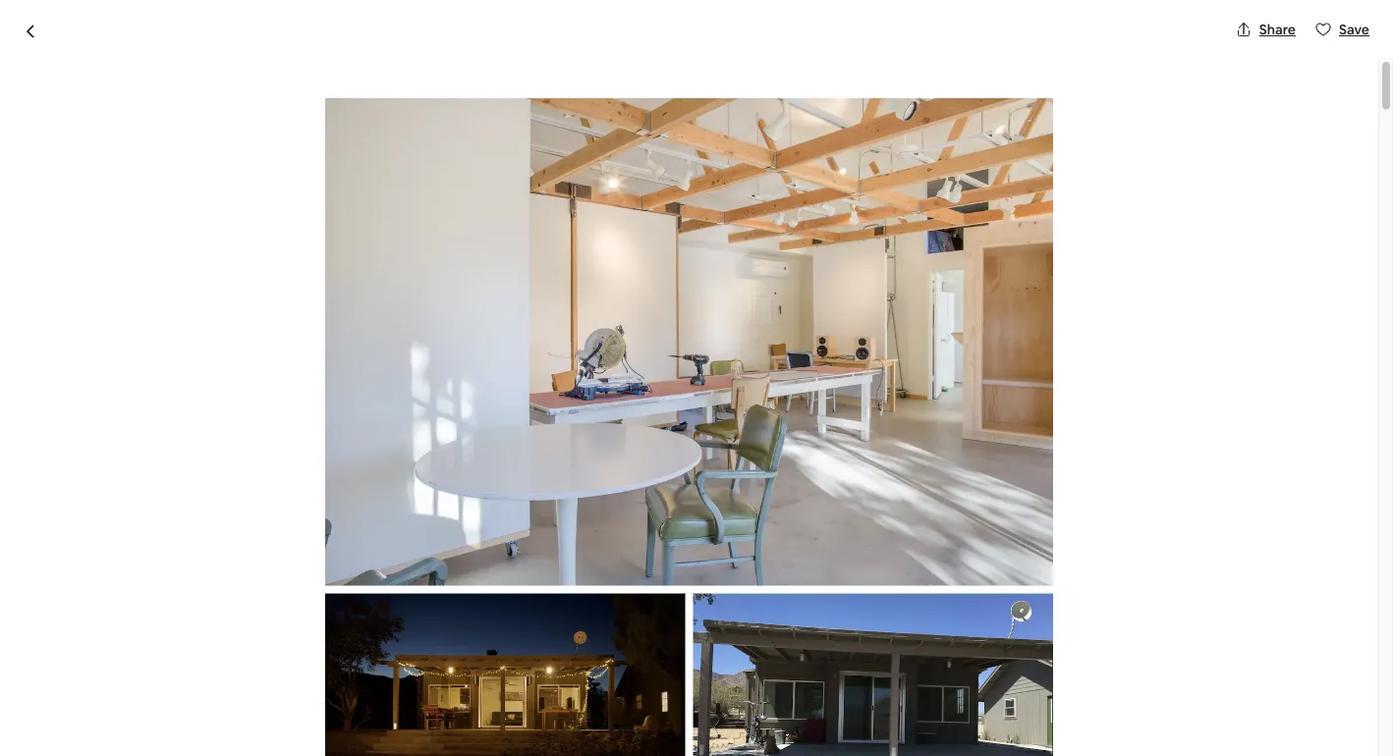 Task type: locate. For each thing, give the bounding box(es) containing it.
charged
[[1060, 552, 1112, 569]]

1 horizontal spatial with
[[309, 490, 337, 508]]

main studio image
[[139, 0, 689, 256], [325, 98, 1053, 586], [325, 98, 1053, 586]]

a left one
[[400, 645, 409, 665]]

to
[[491, 621, 507, 642], [330, 669, 346, 689]]

for
[[418, 423, 436, 441], [583, 669, 604, 689]]

$450
[[897, 312, 948, 340], [897, 592, 934, 613]]

0 horizontal spatial artist
[[245, 645, 286, 665]]

1 vertical spatial for
[[583, 669, 604, 689]]

&
[[183, 669, 194, 689]]

1 vertical spatial artist
[[245, 645, 286, 665]]

1 horizontal spatial you
[[975, 552, 999, 569]]

joshua
[[139, 621, 190, 642], [510, 621, 561, 642]]

national
[[601, 621, 660, 642]]

0 vertical spatial with
[[252, 423, 279, 441]]

tree up wi-
[[194, 621, 226, 642]]

learn more about the host, frederick. image
[[726, 288, 781, 343], [726, 288, 781, 343]]

you
[[202, 490, 225, 508], [975, 552, 999, 569]]

with down national
[[627, 645, 658, 665]]

1 horizontal spatial for
[[583, 669, 604, 689]]

stay.
[[446, 692, 478, 712]]

share button
[[1228, 13, 1304, 46]]

0 vertical spatial to
[[491, 621, 507, 642]]

located
[[397, 621, 452, 642]]

1 horizontal spatial artist
[[304, 621, 345, 642]]

0 horizontal spatial to
[[330, 669, 346, 689]]

1 vertical spatial $450
[[897, 592, 934, 613]]

1 horizontal spatial before
[[937, 696, 987, 716]]

you left can
[[202, 490, 225, 508]]

project.
[[636, 669, 692, 689]]

0 horizontal spatial before
[[331, 532, 381, 552]]

you for you won't be charged yet
[[975, 552, 999, 569]]

artist up is in the left bottom of the page
[[245, 645, 286, 665]]

in
[[295, 490, 306, 508]]

their
[[408, 692, 442, 712]]

0 vertical spatial for
[[418, 423, 436, 441]]

art
[[248, 692, 272, 712]]

working.
[[439, 423, 493, 441]]

highlands
[[230, 621, 301, 642], [170, 645, 242, 665]]

2
[[357, 321, 366, 341]]

1 vertical spatial before
[[937, 696, 987, 716]]

$450 left the night
[[897, 312, 948, 340]]

you left won't
[[975, 552, 999, 569]]

to up bedroom/one
[[491, 621, 507, 642]]

0 vertical spatial a
[[400, 645, 409, 665]]

beds
[[311, 321, 347, 341]]

total
[[897, 696, 934, 716]]

taxes
[[991, 696, 1031, 716]]

1 vertical spatial you
[[975, 552, 999, 569]]

0 horizontal spatial a
[[349, 669, 358, 689]]

2 $450 from the top
[[897, 592, 934, 613]]

0 vertical spatial highlands
[[230, 621, 301, 642]]

the
[[139, 645, 167, 665]]

park.
[[664, 621, 699, 642]]

0 horizontal spatial joshua
[[139, 621, 190, 642]]

0 horizontal spatial tree
[[194, 621, 226, 642]]

staff.
[[417, 490, 449, 508]]

next
[[455, 621, 488, 642]]

wifi
[[282, 423, 304, 441]]

0 horizontal spatial for
[[418, 423, 436, 441]]

$450 for $450 night
[[897, 312, 948, 340]]

ranch up includes
[[349, 621, 393, 642]]

tree up bath
[[565, 621, 597, 642]]

for right suited
[[418, 423, 436, 441]]

0 vertical spatial before
[[331, 532, 381, 552]]

with inside joshua tree highlands artist ranch located next to joshua tree national park. the highlands artist ranch includes a one bedroom/one bath cabin with full kitchen, patio, & wi-fi. it is adjacent to a 900 sq. ft. art studio equipped for any project. guest have use of our new art lab library during their stay.
[[627, 645, 658, 665]]

during
[[358, 692, 405, 712]]

a left 900
[[349, 669, 358, 689]]

with inside the dedicated workspace a room with wifi that's well-suited for working.
[[252, 423, 279, 441]]

listing image 3 image
[[693, 594, 1053, 757], [693, 594, 1053, 757]]

0 vertical spatial you
[[202, 490, 225, 508]]

highlands up wi-
[[170, 645, 242, 665]]

bedroom/one
[[443, 645, 544, 665]]

0 vertical spatial artist
[[304, 621, 345, 642]]

ranch
[[349, 621, 393, 642], [289, 645, 334, 665]]

$450 x 5 nights
[[897, 592, 1006, 613]]

1 vertical spatial highlands
[[170, 645, 242, 665]]

1 horizontal spatial ranch
[[349, 621, 393, 642]]

one
[[412, 645, 439, 665]]

reserve
[[1026, 502, 1085, 522]]

new
[[214, 692, 244, 712]]

for inside the dedicated workspace a room with wifi that's well-suited for working.
[[418, 423, 436, 441]]

a
[[202, 423, 212, 441]]

joshua up bath
[[510, 621, 561, 642]]

0 horizontal spatial with
[[252, 423, 279, 441]]

for down cabin
[[583, 669, 604, 689]]

$450 left x
[[897, 592, 934, 613]]

full
[[662, 645, 683, 665]]

dialog
[[0, 0, 1393, 757]]

1 horizontal spatial a
[[400, 645, 409, 665]]

bath
[[547, 645, 580, 665]]

with left "wifi"
[[252, 423, 279, 441]]

library
[[305, 692, 355, 712]]

1 horizontal spatial tree
[[565, 621, 597, 642]]

highlands artist ranch cottage image
[[325, 594, 685, 757], [325, 594, 685, 757]]

patio,
[[139, 669, 180, 689]]

with
[[252, 423, 279, 441], [309, 490, 337, 508], [627, 645, 658, 665]]

ranch up "adjacent"
[[289, 645, 334, 665]]

highlands up is in the left bottom of the page
[[230, 621, 301, 642]]

1 vertical spatial to
[[330, 669, 346, 689]]

with right in
[[309, 490, 337, 508]]

tree
[[194, 621, 226, 642], [565, 621, 597, 642]]

before
[[331, 532, 381, 552], [937, 696, 987, 716]]

won't
[[1002, 552, 1037, 569]]

share
[[1259, 21, 1296, 38]]

$450 night
[[897, 312, 990, 340]]

2 vertical spatial with
[[627, 645, 658, 665]]

1 joshua from the left
[[139, 621, 190, 642]]

joshua up the
[[139, 621, 190, 642]]

0 horizontal spatial you
[[202, 490, 225, 508]]

1 vertical spatial with
[[309, 490, 337, 508]]

can
[[228, 490, 251, 508]]

before right total on the right bottom of the page
[[937, 696, 987, 716]]

2 horizontal spatial with
[[627, 645, 658, 665]]

with for workspace
[[252, 423, 279, 441]]

2 joshua from the left
[[510, 621, 561, 642]]

suited
[[376, 423, 415, 441]]

0 vertical spatial $450
[[897, 312, 948, 340]]

total before taxes
[[897, 696, 1031, 716]]

ft.
[[417, 669, 433, 689]]

4
[[433, 532, 443, 552]]

reserve button
[[897, 489, 1214, 536]]

for inside joshua tree highlands artist ranch located next to joshua tree national park. the highlands artist ranch includes a one bedroom/one bath cabin with full kitchen, patio, & wi-fi. it is adjacent to a 900 sq. ft. art studio equipped for any project. guest have use of our new art lab library during their stay.
[[583, 669, 604, 689]]

1 horizontal spatial to
[[491, 621, 507, 642]]

0 horizontal spatial ranch
[[289, 645, 334, 665]]

1 vertical spatial ranch
[[289, 645, 334, 665]]

0 vertical spatial ranch
[[349, 621, 393, 642]]

artist up includes
[[304, 621, 345, 642]]

1 horizontal spatial joshua
[[510, 621, 561, 642]]

night
[[953, 318, 990, 338]]

to up library in the bottom left of the page
[[330, 669, 346, 689]]

1 $450 from the top
[[897, 312, 948, 340]]

before down the
[[331, 532, 381, 552]]

dedicated
[[202, 398, 280, 419]]

adjacent
[[263, 669, 327, 689]]

highlands artist ranch image 4 image
[[972, 0, 1239, 61]]

our
[[186, 692, 210, 712]]

service
[[950, 628, 1001, 648]]



Task type: vqa. For each thing, say whether or not it's contained in the screenshot.
free parking on the premises. check-in time for this home starts at 2:00 pm and checkout is at 11:00 am.
no



Task type: describe. For each thing, give the bounding box(es) containing it.
is
[[249, 669, 260, 689]]

check
[[254, 490, 292, 508]]

yet
[[1115, 552, 1136, 569]]

lab
[[275, 692, 301, 712]]

airbnb service fee
[[897, 628, 1028, 648]]

airbnb service fee button
[[897, 628, 1028, 648]]

bungalow
[[203, 286, 304, 314]]

hosted
[[308, 286, 380, 314]]

have
[[743, 669, 777, 689]]

the
[[340, 490, 361, 508]]

highlands artist ranch image 5 image
[[972, 69, 1239, 256]]

by frederick
[[384, 286, 510, 314]]

free
[[202, 532, 234, 552]]

dialog containing share
[[0, 0, 1393, 757]]

you won't be charged yet
[[975, 552, 1136, 569]]

workspace
[[283, 398, 364, 419]]

airbnb
[[897, 628, 946, 648]]

use
[[139, 692, 164, 712]]

march
[[384, 532, 430, 552]]

building
[[364, 490, 414, 508]]

you for you can check in with the building staff.
[[202, 490, 225, 508]]

$450 for $450 x 5 nights
[[897, 592, 934, 613]]

900
[[361, 669, 389, 689]]

any
[[607, 669, 633, 689]]

of
[[168, 692, 183, 712]]

entire
[[139, 286, 199, 314]]

1 vertical spatial a
[[349, 669, 358, 689]]

fee
[[1005, 628, 1028, 648]]

x
[[937, 592, 945, 613]]

room
[[215, 423, 249, 441]]

with for can
[[309, 490, 337, 508]]

save button
[[1308, 13, 1377, 46]]

art
[[436, 669, 458, 689]]

wi-
[[197, 669, 219, 689]]

cancellation
[[238, 532, 328, 552]]

entire bungalow hosted by frederick 3 beds · 2 baths
[[139, 286, 510, 341]]

you can check in with the building staff.
[[202, 490, 449, 508]]

3
[[299, 321, 307, 341]]

well-
[[346, 423, 376, 441]]

studio
[[461, 669, 506, 689]]

baths
[[370, 321, 410, 341]]

5
[[949, 592, 958, 613]]

nights
[[961, 592, 1006, 613]]

fi.
[[219, 669, 232, 689]]

it
[[236, 669, 246, 689]]

$450 x 5 nights button
[[897, 592, 1006, 613]]

free cancellation before march 4
[[202, 532, 443, 552]]

sq.
[[393, 669, 413, 689]]

1 tree from the left
[[194, 621, 226, 642]]

cabin
[[584, 645, 623, 665]]

highlands artist ranch image 3 image
[[697, 69, 964, 256]]

guest
[[696, 669, 740, 689]]

dedicated workspace a room with wifi that's well-suited for working.
[[202, 398, 493, 441]]

be
[[1040, 552, 1057, 569]]

·
[[350, 321, 354, 341]]

4/3/2024
[[909, 389, 967, 406]]

includes
[[337, 645, 397, 665]]

kitchen,
[[687, 645, 744, 665]]

joshua tree highlands artist ranch located next to joshua tree national park. the highlands artist ranch includes a one bedroom/one bath cabin with full kitchen, patio, & wi-fi. it is adjacent to a 900 sq. ft. art studio equipped for any project. guest have use of our new art lab library during their stay.
[[139, 621, 781, 712]]

2 tree from the left
[[565, 621, 597, 642]]

equipped
[[510, 669, 579, 689]]

4/3/2024 button
[[897, 363, 1214, 418]]

save
[[1339, 21, 1370, 38]]

that's
[[307, 423, 343, 441]]



